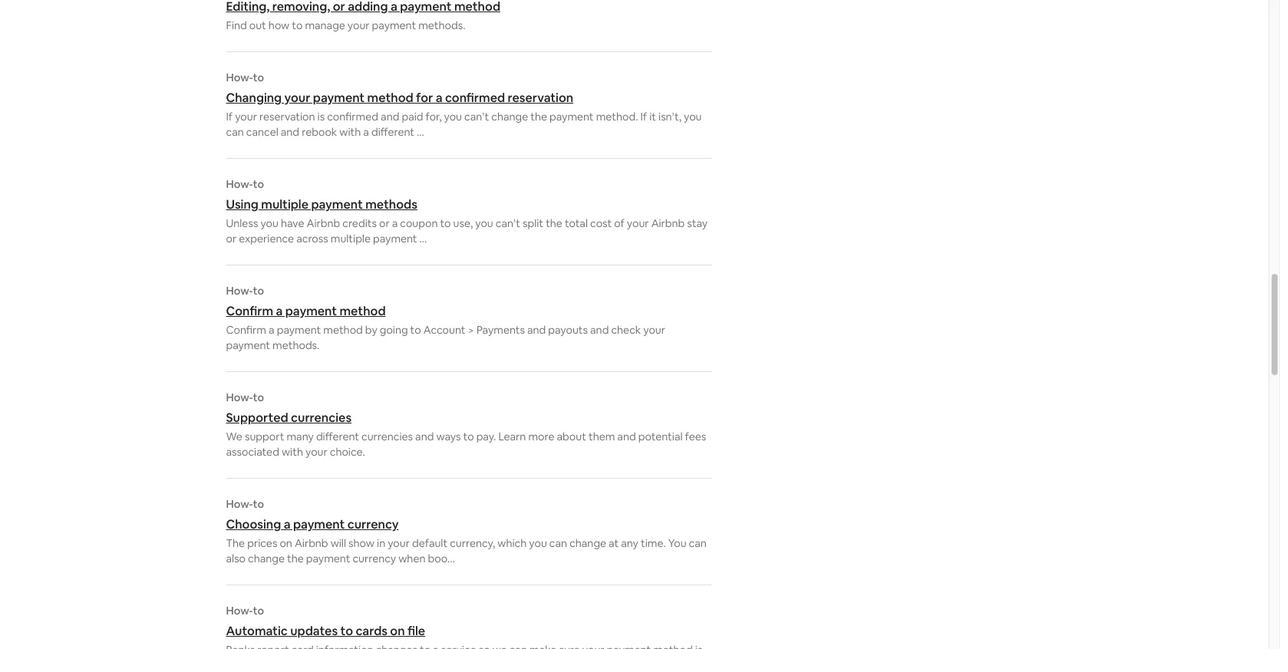 Task type: describe. For each thing, give the bounding box(es) containing it.
at
[[609, 537, 619, 551]]

of
[[615, 217, 625, 230]]

to up 'supported'
[[253, 391, 264, 405]]

to down experience
[[253, 284, 264, 298]]

method for payment
[[340, 303, 386, 319]]

>
[[468, 323, 474, 337]]

prices
[[247, 537, 277, 551]]

0 horizontal spatial confirmed
[[327, 110, 379, 124]]

your up the 'rebook' on the left of page
[[285, 90, 311, 106]]

and right cancel
[[281, 125, 300, 139]]

ways
[[437, 430, 461, 444]]

across
[[297, 232, 328, 246]]

your inside how-to confirm a payment method confirm a payment method by going to account > payments and payouts and check your payment methods.
[[644, 323, 666, 337]]

learn
[[499, 430, 526, 444]]

by
[[365, 323, 378, 337]]

choosing a payment currency link
[[226, 517, 711, 533]]

payment left the method.
[[550, 110, 594, 124]]

to right going
[[411, 323, 421, 337]]

your right manage
[[348, 18, 370, 32]]

cancel
[[246, 125, 279, 139]]

to up automatic
[[253, 604, 264, 618]]

you
[[669, 537, 687, 551]]

using multiple payment methods link
[[226, 197, 711, 213]]

with inside 'how-to supported currencies we support many different currencies and ways to pay. learn more about them and potential fees associated with your choice.'
[[282, 445, 303, 459]]

confirm a payment method element
[[226, 284, 711, 353]]

potential
[[639, 430, 683, 444]]

2 confirm from the top
[[226, 323, 266, 337]]

going
[[380, 323, 408, 337]]

have
[[281, 217, 304, 230]]

1 vertical spatial multiple
[[331, 232, 371, 246]]

payment up is
[[313, 90, 365, 106]]

when
[[399, 552, 426, 566]]

to right how
[[292, 18, 303, 32]]

to left pay.
[[464, 430, 474, 444]]

the inside how-to choosing a payment currency the prices on airbnb will show in your default currency, which you can change at any time. you can also change the payment currency when boo…
[[287, 552, 304, 566]]

how-to using multiple payment methods unless you have airbnb credits or a coupon to use, you can't split the total cost of your airbnb stay or experience across multiple payment …
[[226, 177, 708, 246]]

any
[[621, 537, 639, 551]]

different inside 'how-to supported currencies we support many different currencies and ways to pay. learn more about them and potential fees associated with your choice.'
[[316, 430, 359, 444]]

2 vertical spatial method
[[324, 323, 363, 337]]

0 vertical spatial currency
[[348, 517, 399, 533]]

total
[[565, 217, 588, 230]]

1 horizontal spatial reservation
[[508, 90, 574, 106]]

method.
[[596, 110, 638, 124]]

different inside the how-to changing your payment method for a confirmed reservation if your reservation is confirmed and paid for, you can't change the payment method. if it isn't, you can cancel and rebook with a different …
[[372, 125, 415, 139]]

default
[[412, 537, 448, 551]]

payment down will on the bottom of page
[[306, 552, 350, 566]]

supported currencies link
[[226, 410, 711, 426]]

them
[[589, 430, 615, 444]]

payment up credits
[[311, 197, 363, 213]]

support
[[245, 430, 284, 444]]

choosing a payment currency element
[[226, 498, 711, 567]]

airbnb left "stay"
[[652, 217, 685, 230]]

2 horizontal spatial change
[[570, 537, 607, 551]]

credits
[[343, 217, 377, 230]]

you up experience
[[261, 217, 279, 230]]

to left cards
[[341, 624, 353, 640]]

currency,
[[450, 537, 496, 551]]

how- inside automatic updates to cards on file element
[[226, 604, 253, 618]]

coupon
[[400, 217, 438, 230]]

isn't,
[[659, 110, 682, 124]]

2 if from the left
[[641, 110, 647, 124]]

how-to choosing a payment currency the prices on airbnb will show in your default currency, which you can change at any time. you can also change the payment currency when boo…
[[226, 498, 707, 566]]

1 vertical spatial currencies
[[362, 430, 413, 444]]

how- for supported
[[226, 391, 253, 405]]

paid
[[402, 110, 424, 124]]

2 horizontal spatial can
[[689, 537, 707, 551]]

also
[[226, 552, 246, 566]]

payments
[[477, 323, 525, 337]]

cards
[[356, 624, 388, 640]]

fees
[[685, 430, 707, 444]]

methods
[[366, 197, 418, 213]]

changing your payment method for a confirmed reservation link
[[226, 90, 711, 106]]

the inside the how-to changing your payment method for a confirmed reservation if your reservation is confirmed and paid for, you can't change the payment method. if it isn't, you can cancel and rebook with a different …
[[531, 110, 548, 124]]

payment left the by
[[277, 323, 321, 337]]

will
[[331, 537, 346, 551]]

automatic updates to cards on file link
[[226, 624, 711, 640]]

rebook
[[302, 125, 337, 139]]

which
[[498, 537, 527, 551]]

how-to
[[226, 604, 264, 618]]

supported
[[226, 410, 288, 426]]

boo…
[[428, 552, 455, 566]]

airbnb for currency
[[295, 537, 328, 551]]

find
[[226, 18, 247, 32]]

can inside the how-to changing your payment method for a confirmed reservation if your reservation is confirmed and paid for, you can't change the payment method. if it isn't, you can cancel and rebook with a different …
[[226, 125, 244, 139]]

can't inside how-to using multiple payment methods unless you have airbnb credits or a coupon to use, you can't split the total cost of your airbnb stay or experience across multiple payment …
[[496, 217, 521, 230]]

0 vertical spatial confirmed
[[445, 90, 505, 106]]

to inside how-to choosing a payment currency the prices on airbnb will show in your default currency, which you can change at any time. you can also change the payment currency when boo…
[[253, 498, 264, 511]]

you right the 'for,'
[[444, 110, 462, 124]]

how
[[269, 18, 290, 32]]

you right isn't,
[[684, 110, 702, 124]]



Task type: vqa. For each thing, say whether or not it's contained in the screenshot.


Task type: locate. For each thing, give the bounding box(es) containing it.
your right the of on the top left
[[627, 217, 649, 230]]

your inside how-to choosing a payment currency the prices on airbnb will show in your default currency, which you can change at any time. you can also change the payment currency when boo…
[[388, 537, 410, 551]]

… down coupon
[[420, 232, 427, 246]]

on left file on the bottom of the page
[[390, 624, 405, 640]]

change inside the how-to changing your payment method for a confirmed reservation if your reservation is confirmed and paid for, you can't change the payment method. if it isn't, you can cancel and rebook with a different …
[[492, 110, 528, 124]]

and left ways
[[416, 430, 434, 444]]

change left at
[[570, 537, 607, 551]]

using multiple payment methods element
[[226, 177, 711, 246]]

you right which
[[529, 537, 547, 551]]

0 vertical spatial currencies
[[291, 410, 352, 426]]

use,
[[453, 217, 473, 230]]

0 vertical spatial can't
[[465, 110, 489, 124]]

with right the 'rebook' on the left of page
[[340, 125, 361, 139]]

1 vertical spatial confirmed
[[327, 110, 379, 124]]

how-to confirm a payment method confirm a payment method by going to account > payments and payouts and check your payment methods.
[[226, 284, 666, 352]]

0 horizontal spatial multiple
[[261, 197, 309, 213]]

method inside the how-to changing your payment method for a confirmed reservation if your reservation is confirmed and paid for, you can't change the payment method. if it isn't, you can cancel and rebook with a different …
[[368, 90, 414, 106]]

automatic updates to cards on file element
[[226, 604, 711, 650]]

split
[[523, 217, 544, 230]]

many
[[287, 430, 314, 444]]

your right check
[[644, 323, 666, 337]]

1 vertical spatial method
[[340, 303, 386, 319]]

if left it
[[641, 110, 647, 124]]

it
[[650, 110, 657, 124]]

the
[[531, 110, 548, 124], [546, 217, 563, 230], [287, 552, 304, 566]]

how- down experience
[[226, 284, 253, 298]]

1 horizontal spatial different
[[372, 125, 415, 139]]

with
[[340, 125, 361, 139], [282, 445, 303, 459]]

how- for choosing
[[226, 498, 253, 511]]

0 horizontal spatial or
[[226, 232, 237, 246]]

how- up changing
[[226, 71, 253, 84]]

confirmed right is
[[327, 110, 379, 124]]

a
[[436, 90, 443, 106], [363, 125, 369, 139], [392, 217, 398, 230], [276, 303, 283, 319], [269, 323, 275, 337], [284, 517, 291, 533]]

0 horizontal spatial change
[[248, 552, 285, 566]]

the right split
[[546, 217, 563, 230]]

1 vertical spatial reservation
[[260, 110, 315, 124]]

0 vertical spatial reservation
[[508, 90, 574, 106]]

on inside how-to choosing a payment currency the prices on airbnb will show in your default currency, which you can change at any time. you can also change the payment currency when boo…
[[280, 537, 292, 551]]

…
[[417, 125, 425, 139], [420, 232, 427, 246]]

methods.
[[419, 18, 466, 32], [273, 339, 320, 352]]

you inside how-to choosing a payment currency the prices on airbnb will show in your default currency, which you can change at any time. you can also change the payment currency when boo…
[[529, 537, 547, 551]]

0 vertical spatial methods.
[[419, 18, 466, 32]]

with down many
[[282, 445, 303, 459]]

method up the by
[[340, 303, 386, 319]]

can't down changing your payment method for a confirmed reservation link
[[465, 110, 489, 124]]

and left paid
[[381, 110, 400, 124]]

the inside how-to using multiple payment methods unless you have airbnb credits or a coupon to use, you can't split the total cost of your airbnb stay or experience across multiple payment …
[[546, 217, 563, 230]]

to
[[292, 18, 303, 32], [253, 71, 264, 84], [253, 177, 264, 191], [440, 217, 451, 230], [253, 284, 264, 298], [411, 323, 421, 337], [253, 391, 264, 405], [464, 430, 474, 444], [253, 498, 264, 511], [253, 604, 264, 618], [341, 624, 353, 640]]

your
[[348, 18, 370, 32], [285, 90, 311, 106], [235, 110, 257, 124], [627, 217, 649, 230], [644, 323, 666, 337], [306, 445, 328, 459], [388, 537, 410, 551]]

1 if from the left
[[226, 110, 233, 124]]

about
[[557, 430, 587, 444]]

1 horizontal spatial or
[[379, 217, 390, 230]]

0 horizontal spatial with
[[282, 445, 303, 459]]

confirmed right for
[[445, 90, 505, 106]]

3 how- from the top
[[226, 284, 253, 298]]

file
[[408, 624, 426, 640]]

how- inside how-to confirm a payment method confirm a payment method by going to account > payments and payouts and check your payment methods.
[[226, 284, 253, 298]]

1 vertical spatial on
[[390, 624, 405, 640]]

payment
[[372, 18, 416, 32], [313, 90, 365, 106], [550, 110, 594, 124], [311, 197, 363, 213], [373, 232, 417, 246], [285, 303, 337, 319], [277, 323, 321, 337], [226, 339, 270, 352], [293, 517, 345, 533], [306, 552, 350, 566]]

airbnb left will on the bottom of page
[[295, 537, 328, 551]]

2 how- from the top
[[226, 177, 253, 191]]

change down changing your payment method for a confirmed reservation link
[[492, 110, 528, 124]]

payment down across
[[285, 303, 337, 319]]

or down 'unless'
[[226, 232, 237, 246]]

1 horizontal spatial with
[[340, 125, 361, 139]]

can't inside the how-to changing your payment method for a confirmed reservation if your reservation is confirmed and paid for, you can't change the payment method. if it isn't, you can cancel and rebook with a different …
[[465, 110, 489, 124]]

using
[[226, 197, 259, 213]]

1 vertical spatial currency
[[353, 552, 396, 566]]

0 vertical spatial or
[[379, 217, 390, 230]]

0 horizontal spatial different
[[316, 430, 359, 444]]

to left use,
[[440, 217, 451, 230]]

changing
[[226, 90, 282, 106]]

how- inside 'how-to supported currencies we support many different currencies and ways to pay. learn more about them and potential fees associated with your choice.'
[[226, 391, 253, 405]]

how- for changing
[[226, 71, 253, 84]]

how- inside the how-to changing your payment method for a confirmed reservation if your reservation is confirmed and paid for, you can't change the payment method. if it isn't, you can cancel and rebook with a different …
[[226, 71, 253, 84]]

changing your payment method for a confirmed reservation element
[[226, 71, 711, 140]]

multiple
[[261, 197, 309, 213], [331, 232, 371, 246]]

0 horizontal spatial reservation
[[260, 110, 315, 124]]

how- up automatic
[[226, 604, 253, 618]]

airbnb up across
[[307, 217, 340, 230]]

currencies up choice. at bottom left
[[362, 430, 413, 444]]

payment up 'supported'
[[226, 339, 270, 352]]

cost
[[591, 217, 612, 230]]

1 vertical spatial the
[[546, 217, 563, 230]]

how- up using
[[226, 177, 253, 191]]

1 vertical spatial can't
[[496, 217, 521, 230]]

change
[[492, 110, 528, 124], [570, 537, 607, 551], [248, 552, 285, 566]]

can right which
[[550, 537, 568, 551]]

1 horizontal spatial multiple
[[331, 232, 371, 246]]

payment down coupon
[[373, 232, 417, 246]]

we
[[226, 430, 243, 444]]

currencies up many
[[291, 410, 352, 426]]

0 vertical spatial different
[[372, 125, 415, 139]]

… inside how-to using multiple payment methods unless you have airbnb credits or a coupon to use, you can't split the total cost of your airbnb stay or experience across multiple payment …
[[420, 232, 427, 246]]

method
[[368, 90, 414, 106], [340, 303, 386, 319], [324, 323, 363, 337]]

how-
[[226, 71, 253, 84], [226, 177, 253, 191], [226, 284, 253, 298], [226, 391, 253, 405], [226, 498, 253, 511], [226, 604, 253, 618]]

… inside the how-to changing your payment method for a confirmed reservation if your reservation is confirmed and paid for, you can't change the payment method. if it isn't, you can cancel and rebook with a different …
[[417, 125, 425, 139]]

0 vertical spatial the
[[531, 110, 548, 124]]

how- inside how-to using multiple payment methods unless you have airbnb credits or a coupon to use, you can't split the total cost of your airbnb stay or experience across multiple payment …
[[226, 177, 253, 191]]

for
[[416, 90, 433, 106]]

0 horizontal spatial on
[[280, 537, 292, 551]]

payment right manage
[[372, 18, 416, 32]]

currency up in
[[348, 517, 399, 533]]

1 vertical spatial with
[[282, 445, 303, 459]]

1 horizontal spatial methods.
[[419, 18, 466, 32]]

choice.
[[330, 445, 365, 459]]

can right you
[[689, 537, 707, 551]]

airbnb for methods
[[307, 217, 340, 230]]

stay
[[688, 217, 708, 230]]

multiple down credits
[[331, 232, 371, 246]]

1 how- from the top
[[226, 71, 253, 84]]

manage
[[305, 18, 345, 32]]

1 vertical spatial different
[[316, 430, 359, 444]]

1 vertical spatial change
[[570, 537, 607, 551]]

show
[[349, 537, 375, 551]]

0 horizontal spatial methods.
[[273, 339, 320, 352]]

to inside the how-to changing your payment method for a confirmed reservation if your reservation is confirmed and paid for, you can't change the payment method. if it isn't, you can cancel and rebook with a different …
[[253, 71, 264, 84]]

pay.
[[477, 430, 496, 444]]

0 horizontal spatial currencies
[[291, 410, 352, 426]]

1 horizontal spatial if
[[641, 110, 647, 124]]

4 how- from the top
[[226, 391, 253, 405]]

how- for confirm
[[226, 284, 253, 298]]

0 vertical spatial change
[[492, 110, 528, 124]]

method left the by
[[324, 323, 363, 337]]

currencies
[[291, 410, 352, 426], [362, 430, 413, 444]]

0 vertical spatial on
[[280, 537, 292, 551]]

how-to supported currencies we support many different currencies and ways to pay. learn more about them and potential fees associated with your choice.
[[226, 391, 707, 459]]

you right use,
[[476, 217, 494, 230]]

choosing
[[226, 517, 281, 533]]

1 horizontal spatial change
[[492, 110, 528, 124]]

1 confirm from the top
[[226, 303, 273, 319]]

or down methods
[[379, 217, 390, 230]]

how- up 'supported'
[[226, 391, 253, 405]]

confirmed
[[445, 90, 505, 106], [327, 110, 379, 124]]

can't left split
[[496, 217, 521, 230]]

check
[[612, 323, 641, 337]]

0 vertical spatial with
[[340, 125, 361, 139]]

how-to changing your payment method for a confirmed reservation if your reservation is confirmed and paid for, you can't change the payment method. if it isn't, you can cancel and rebook with a different …
[[226, 71, 702, 139]]

and right them
[[618, 430, 636, 444]]

the right also
[[287, 552, 304, 566]]

and left check
[[591, 323, 609, 337]]

to up choosing
[[253, 498, 264, 511]]

more
[[529, 430, 555, 444]]

confirm a payment method link
[[226, 303, 711, 319]]

your right in
[[388, 537, 410, 551]]

1 vertical spatial or
[[226, 232, 237, 246]]

associated
[[226, 445, 279, 459]]

payouts
[[549, 323, 588, 337]]

updates
[[290, 624, 338, 640]]

for,
[[426, 110, 442, 124]]

different
[[372, 125, 415, 139], [316, 430, 359, 444]]

different up choice. at bottom left
[[316, 430, 359, 444]]

the
[[226, 537, 245, 551]]

1 vertical spatial confirm
[[226, 323, 266, 337]]

0 vertical spatial multiple
[[261, 197, 309, 213]]

a inside how-to using multiple payment methods unless you have airbnb credits or a coupon to use, you can't split the total cost of your airbnb stay or experience across multiple payment …
[[392, 217, 398, 230]]

currency down in
[[353, 552, 396, 566]]

experience
[[239, 232, 294, 246]]

1 horizontal spatial on
[[390, 624, 405, 640]]

your down many
[[306, 445, 328, 459]]

0 horizontal spatial can't
[[465, 110, 489, 124]]

on inside automatic updates to cards on file element
[[390, 624, 405, 640]]

0 vertical spatial method
[[368, 90, 414, 106]]

airbnb inside how-to choosing a payment currency the prices on airbnb will show in your default currency, which you can change at any time. you can also change the payment currency when boo…
[[295, 537, 328, 551]]

0 horizontal spatial can
[[226, 125, 244, 139]]

supported currencies element
[[226, 391, 711, 460]]

different down paid
[[372, 125, 415, 139]]

in
[[377, 537, 386, 551]]

out
[[249, 18, 266, 32]]

0 horizontal spatial if
[[226, 110, 233, 124]]

6 how- from the top
[[226, 604, 253, 618]]

unless
[[226, 217, 258, 230]]

change down prices
[[248, 552, 285, 566]]

and left payouts
[[528, 323, 546, 337]]

how- inside how-to choosing a payment currency the prices on airbnb will show in your default currency, which you can change at any time. you can also change the payment currency when boo…
[[226, 498, 253, 511]]

5 how- from the top
[[226, 498, 253, 511]]

how- for using
[[226, 177, 253, 191]]

method for confirmed
[[368, 90, 414, 106]]

… down paid
[[417, 125, 425, 139]]

automatic updates to cards on file
[[226, 624, 426, 640]]

to up changing
[[253, 71, 264, 84]]

with inside the how-to changing your payment method for a confirmed reservation if your reservation is confirmed and paid for, you can't change the payment method. if it isn't, you can cancel and rebook with a different …
[[340, 125, 361, 139]]

your inside how-to using multiple payment methods unless you have airbnb credits or a coupon to use, you can't split the total cost of your airbnb stay or experience across multiple payment …
[[627, 217, 649, 230]]

is
[[318, 110, 325, 124]]

find out how to manage your payment methods.
[[226, 18, 466, 32]]

can't
[[465, 110, 489, 124], [496, 217, 521, 230]]

on right prices
[[280, 537, 292, 551]]

the down changing your payment method for a confirmed reservation link
[[531, 110, 548, 124]]

your inside 'how-to supported currencies we support many different currencies and ways to pay. learn more about them and potential fees associated with your choice.'
[[306, 445, 328, 459]]

multiple up have
[[261, 197, 309, 213]]

methods. inside how-to confirm a payment method confirm a payment method by going to account > payments and payouts and check your payment methods.
[[273, 339, 320, 352]]

or
[[379, 217, 390, 230], [226, 232, 237, 246]]

account
[[424, 323, 466, 337]]

1 vertical spatial …
[[420, 232, 427, 246]]

if
[[226, 110, 233, 124], [641, 110, 647, 124]]

on
[[280, 537, 292, 551], [390, 624, 405, 640]]

1 horizontal spatial can't
[[496, 217, 521, 230]]

payment up will on the bottom of page
[[293, 517, 345, 533]]

you
[[444, 110, 462, 124], [684, 110, 702, 124], [261, 217, 279, 230], [476, 217, 494, 230], [529, 537, 547, 551]]

and
[[381, 110, 400, 124], [281, 125, 300, 139], [528, 323, 546, 337], [591, 323, 609, 337], [416, 430, 434, 444], [618, 430, 636, 444]]

1 horizontal spatial can
[[550, 537, 568, 551]]

can left cancel
[[226, 125, 244, 139]]

a inside how-to choosing a payment currency the prices on airbnb will show in your default currency, which you can change at any time. you can also change the payment currency when boo…
[[284, 517, 291, 533]]

method up paid
[[368, 90, 414, 106]]

2 vertical spatial change
[[248, 552, 285, 566]]

to up using
[[253, 177, 264, 191]]

time.
[[641, 537, 666, 551]]

automatic
[[226, 624, 288, 640]]

1 horizontal spatial confirmed
[[445, 90, 505, 106]]

2 vertical spatial the
[[287, 552, 304, 566]]

if down changing
[[226, 110, 233, 124]]

1 vertical spatial methods.
[[273, 339, 320, 352]]

0 vertical spatial confirm
[[226, 303, 273, 319]]

1 horizontal spatial currencies
[[362, 430, 413, 444]]

how- up choosing
[[226, 498, 253, 511]]

0 vertical spatial …
[[417, 125, 425, 139]]

your down changing
[[235, 110, 257, 124]]



